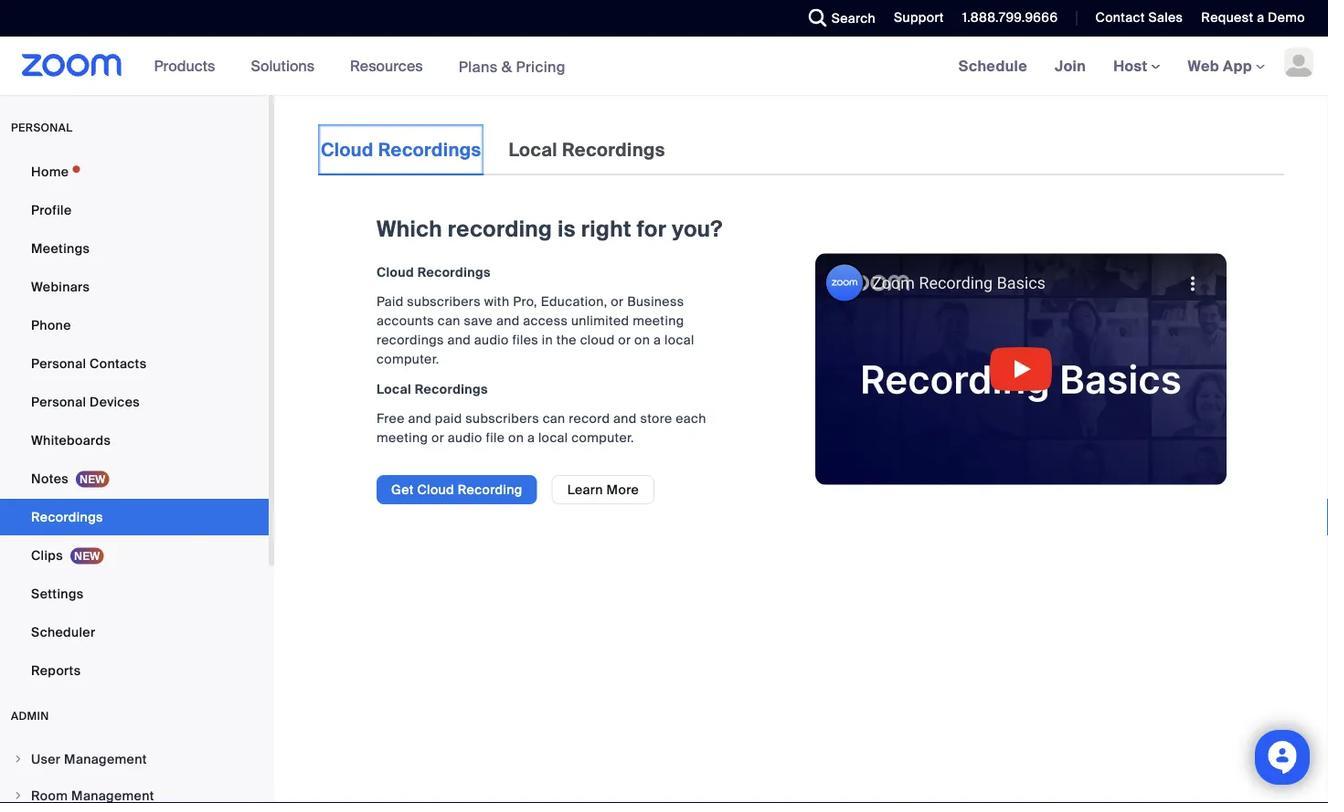 Task type: vqa. For each thing, say whether or not it's contained in the screenshot.
first "WINDOW NEW" icon from left
no



Task type: describe. For each thing, give the bounding box(es) containing it.
or inside free and paid subscribers can record and store each meeting or audio file on a local computer.
[[432, 430, 445, 447]]

2 horizontal spatial a
[[1258, 9, 1265, 26]]

recordings inside 'tab'
[[562, 138, 665, 161]]

profile picture image
[[1285, 48, 1314, 77]]

pro,
[[513, 294, 538, 310]]

right image inside the user management menu item
[[13, 754, 24, 765]]

recordings inside tab
[[378, 138, 481, 161]]

subscribers inside free and paid subscribers can record and store each meeting or audio file on a local computer.
[[466, 411, 539, 428]]

unlimited
[[572, 313, 630, 330]]

1 vertical spatial local recordings
[[377, 381, 488, 398]]

learn more button
[[552, 476, 655, 505]]

learn more
[[568, 481, 639, 498]]

whiteboards link
[[0, 422, 269, 459]]

and left store
[[614, 411, 637, 428]]

which
[[377, 215, 443, 244]]

1.888.799.9666 button up schedule
[[949, 0, 1063, 37]]

join link
[[1042, 37, 1100, 95]]

record
[[569, 411, 610, 428]]

solutions button
[[251, 37, 323, 95]]

clips
[[31, 547, 63, 564]]

business
[[627, 294, 684, 310]]

1 vertical spatial or
[[618, 332, 631, 349]]

demo
[[1268, 9, 1306, 26]]

recordings up paid
[[415, 381, 488, 398]]

settings link
[[0, 576, 269, 613]]

and down 'with'
[[496, 313, 520, 330]]

is
[[558, 215, 576, 244]]

webinars
[[31, 278, 90, 295]]

product information navigation
[[140, 37, 580, 96]]

meetings link
[[0, 230, 269, 267]]

personal
[[11, 121, 73, 135]]

local inside 'tab'
[[509, 138, 558, 161]]

1.888.799.9666
[[963, 9, 1058, 26]]

on inside paid subscribers with pro, education, or business accounts can save and access unlimited meeting recordings and audio files in the cloud or on a local computer.
[[635, 332, 650, 349]]

free
[[377, 411, 405, 428]]

request
[[1202, 9, 1254, 26]]

personal contacts
[[31, 355, 147, 372]]

user
[[31, 751, 61, 768]]

schedule
[[959, 56, 1028, 75]]

phone link
[[0, 307, 269, 344]]

cloud
[[580, 332, 615, 349]]

right
[[581, 215, 632, 244]]

0 vertical spatial or
[[611, 294, 624, 310]]

store
[[641, 411, 673, 428]]

web
[[1188, 56, 1220, 75]]

app
[[1224, 56, 1253, 75]]

banner containing products
[[0, 37, 1329, 96]]

personal menu menu
[[0, 154, 269, 691]]

paid
[[377, 294, 404, 310]]

&
[[502, 57, 512, 76]]

paid subscribers with pro, education, or business accounts can save and access unlimited meeting recordings and audio files in the cloud or on a local computer.
[[377, 294, 695, 368]]

products button
[[154, 37, 223, 95]]

for
[[637, 215, 667, 244]]

cloud recordings inside tab
[[321, 138, 481, 161]]

notes
[[31, 470, 69, 487]]

meeting inside free and paid subscribers can record and store each meeting or audio file on a local computer.
[[377, 430, 428, 447]]

host button
[[1114, 56, 1161, 75]]

whiteboards
[[31, 432, 111, 449]]

profile link
[[0, 192, 269, 229]]

notes link
[[0, 461, 269, 497]]

web app
[[1188, 56, 1253, 75]]

resources
[[350, 56, 423, 75]]

join
[[1055, 56, 1087, 75]]

education,
[[541, 294, 608, 310]]

free and paid subscribers can record and store each meeting or audio file on a local computer.
[[377, 411, 707, 447]]

phone
[[31, 317, 71, 334]]

computer. inside paid subscribers with pro, education, or business accounts can save and access unlimited meeting recordings and audio files in the cloud or on a local computer.
[[377, 351, 439, 368]]

save
[[464, 313, 493, 330]]

1 vertical spatial cloud
[[377, 264, 414, 281]]

get cloud recording button
[[377, 476, 537, 505]]

personal for personal contacts
[[31, 355, 86, 372]]

plans
[[459, 57, 498, 76]]

cloud recordings tab
[[318, 124, 484, 176]]

devices
[[90, 394, 140, 411]]

subscribers inside paid subscribers with pro, education, or business accounts can save and access unlimited meeting recordings and audio files in the cloud or on a local computer.
[[407, 294, 481, 310]]

in
[[542, 332, 553, 349]]

personal contacts link
[[0, 346, 269, 382]]

can inside free and paid subscribers can record and store each meeting or audio file on a local computer.
[[543, 411, 566, 428]]

can inside paid subscribers with pro, education, or business accounts can save and access unlimited meeting recordings and audio files in the cloud or on a local computer.
[[438, 313, 461, 330]]

recording
[[458, 481, 523, 498]]



Task type: locate. For each thing, give the bounding box(es) containing it.
can
[[438, 313, 461, 330], [543, 411, 566, 428]]

a
[[1258, 9, 1265, 26], [654, 332, 661, 349], [528, 430, 535, 447]]

management
[[64, 751, 147, 768]]

files
[[513, 332, 539, 349]]

computer. down recordings
[[377, 351, 439, 368]]

or down paid
[[432, 430, 445, 447]]

subscribers up save
[[407, 294, 481, 310]]

banner
[[0, 37, 1329, 96]]

request a demo
[[1202, 9, 1306, 26]]

meeting
[[633, 313, 684, 330], [377, 430, 428, 447]]

scheduler link
[[0, 615, 269, 651]]

1 horizontal spatial local recordings
[[509, 138, 665, 161]]

file
[[486, 430, 505, 447]]

1.888.799.9666 button up 'schedule' link
[[963, 9, 1058, 26]]

local recordings up paid
[[377, 381, 488, 398]]

2 right image from the top
[[13, 791, 24, 802]]

0 horizontal spatial local
[[539, 430, 568, 447]]

right image down admin
[[13, 791, 24, 802]]

recording
[[448, 215, 553, 244]]

solutions
[[251, 56, 315, 75]]

and
[[496, 313, 520, 330], [448, 332, 471, 349], [408, 411, 432, 428], [614, 411, 637, 428]]

0 vertical spatial personal
[[31, 355, 86, 372]]

schedule link
[[945, 37, 1042, 95]]

1 vertical spatial meeting
[[377, 430, 428, 447]]

computer.
[[377, 351, 439, 368], [572, 430, 634, 447]]

scheduler
[[31, 624, 95, 641]]

1 vertical spatial computer.
[[572, 430, 634, 447]]

or up unlimited
[[611, 294, 624, 310]]

local up "which recording is right for you?"
[[509, 138, 558, 161]]

1 horizontal spatial local
[[665, 332, 695, 349]]

2 vertical spatial or
[[432, 430, 445, 447]]

1 vertical spatial can
[[543, 411, 566, 428]]

0 horizontal spatial on
[[508, 430, 524, 447]]

a right file
[[528, 430, 535, 447]]

admin
[[11, 710, 49, 724]]

audio inside paid subscribers with pro, education, or business accounts can save and access unlimited meeting recordings and audio files in the cloud or on a local computer.
[[474, 332, 509, 349]]

cloud inside tab
[[321, 138, 374, 161]]

home link
[[0, 154, 269, 190]]

2 vertical spatial a
[[528, 430, 535, 447]]

cloud down the product information navigation
[[321, 138, 374, 161]]

personal devices
[[31, 394, 140, 411]]

0 vertical spatial audio
[[474, 332, 509, 349]]

zoom logo image
[[22, 54, 122, 77]]

accounts
[[377, 313, 434, 330]]

which recording is right for you?
[[377, 215, 723, 244]]

0 horizontal spatial local
[[377, 381, 412, 398]]

admin menu menu
[[0, 743, 269, 804]]

0 vertical spatial local recordings
[[509, 138, 665, 161]]

audio inside free and paid subscribers can record and store each meeting or audio file on a local computer.
[[448, 430, 483, 447]]

local right file
[[539, 430, 568, 447]]

right image
[[13, 754, 24, 765], [13, 791, 24, 802]]

local down business
[[665, 332, 695, 349]]

a inside paid subscribers with pro, education, or business accounts can save and access unlimited meeting recordings and audio files in the cloud or on a local computer.
[[654, 332, 661, 349]]

1 vertical spatial cloud recordings
[[377, 264, 491, 281]]

user management menu item
[[0, 743, 269, 777]]

on
[[635, 332, 650, 349], [508, 430, 524, 447]]

access
[[523, 313, 568, 330]]

computer. down the "record"
[[572, 430, 634, 447]]

can left save
[[438, 313, 461, 330]]

cloud inside button
[[417, 481, 454, 498]]

0 vertical spatial on
[[635, 332, 650, 349]]

web app button
[[1188, 56, 1266, 75]]

2 personal from the top
[[31, 394, 86, 411]]

local recordings up right
[[509, 138, 665, 161]]

the
[[557, 332, 577, 349]]

1 vertical spatial right image
[[13, 791, 24, 802]]

0 vertical spatial subscribers
[[407, 294, 481, 310]]

local inside free and paid subscribers can record and store each meeting or audio file on a local computer.
[[539, 430, 568, 447]]

1 vertical spatial subscribers
[[466, 411, 539, 428]]

0 horizontal spatial can
[[438, 313, 461, 330]]

local recordings inside 'tab'
[[509, 138, 665, 161]]

contacts
[[90, 355, 147, 372]]

more
[[607, 481, 639, 498]]

you?
[[672, 215, 723, 244]]

clips link
[[0, 538, 269, 574]]

learn
[[568, 481, 603, 498]]

1 vertical spatial personal
[[31, 394, 86, 411]]

local recordings tab
[[506, 124, 668, 176]]

contact sales link
[[1082, 0, 1188, 37], [1096, 9, 1184, 26]]

audio down paid
[[448, 430, 483, 447]]

a down business
[[654, 332, 661, 349]]

meeting down business
[[633, 313, 684, 330]]

recordings
[[377, 332, 444, 349]]

1 horizontal spatial cloud
[[377, 264, 414, 281]]

0 vertical spatial cloud recordings
[[321, 138, 481, 161]]

recordings up 'with'
[[418, 264, 491, 281]]

2 vertical spatial cloud
[[417, 481, 454, 498]]

support link
[[881, 0, 949, 37], [894, 9, 944, 26]]

menu item
[[0, 779, 269, 804]]

cloud recordings
[[321, 138, 481, 161], [377, 264, 491, 281]]

cloud up 'paid'
[[377, 264, 414, 281]]

on down business
[[635, 332, 650, 349]]

1 horizontal spatial meeting
[[633, 313, 684, 330]]

request a demo link
[[1188, 0, 1329, 37], [1202, 9, 1306, 26]]

local up free
[[377, 381, 412, 398]]

1 horizontal spatial on
[[635, 332, 650, 349]]

each
[[676, 411, 707, 428]]

1 vertical spatial a
[[654, 332, 661, 349]]

recordings up right
[[562, 138, 665, 161]]

0 vertical spatial cloud
[[321, 138, 374, 161]]

products
[[154, 56, 215, 75]]

0 horizontal spatial local recordings
[[377, 381, 488, 398]]

cloud recordings up the which
[[321, 138, 481, 161]]

personal down phone
[[31, 355, 86, 372]]

1 horizontal spatial local
[[509, 138, 558, 161]]

recordings
[[378, 138, 481, 161], [562, 138, 665, 161], [418, 264, 491, 281], [415, 381, 488, 398], [31, 509, 103, 526]]

support
[[894, 9, 944, 26]]

0 horizontal spatial cloud
[[321, 138, 374, 161]]

local inside paid subscribers with pro, education, or business accounts can save and access unlimited meeting recordings and audio files in the cloud or on a local computer.
[[665, 332, 695, 349]]

0 vertical spatial local
[[509, 138, 558, 161]]

1 horizontal spatial computer.
[[572, 430, 634, 447]]

subscribers up file
[[466, 411, 539, 428]]

0 vertical spatial local
[[665, 332, 695, 349]]

cloud
[[321, 138, 374, 161], [377, 264, 414, 281], [417, 481, 454, 498]]

on inside free and paid subscribers can record and store each meeting or audio file on a local computer.
[[508, 430, 524, 447]]

and left paid
[[408, 411, 432, 428]]

subscribers
[[407, 294, 481, 310], [466, 411, 539, 428]]

get cloud recording
[[391, 481, 523, 498]]

with
[[484, 294, 510, 310]]

cloud right get
[[417, 481, 454, 498]]

resources button
[[350, 37, 431, 95]]

or right cloud
[[618, 332, 631, 349]]

computer. inside free and paid subscribers can record and store each meeting or audio file on a local computer.
[[572, 430, 634, 447]]

reports
[[31, 663, 81, 679]]

meetings navigation
[[945, 37, 1329, 96]]

0 horizontal spatial meeting
[[377, 430, 428, 447]]

search
[[832, 10, 876, 27]]

meeting inside paid subscribers with pro, education, or business accounts can save and access unlimited meeting recordings and audio files in the cloud or on a local computer.
[[633, 313, 684, 330]]

settings
[[31, 586, 84, 603]]

1 vertical spatial local
[[377, 381, 412, 398]]

or
[[611, 294, 624, 310], [618, 332, 631, 349], [432, 430, 445, 447]]

local
[[509, 138, 558, 161], [377, 381, 412, 398]]

meetings
[[31, 240, 90, 257]]

1 vertical spatial on
[[508, 430, 524, 447]]

contact sales
[[1096, 9, 1184, 26]]

cloud recordings down the which
[[377, 264, 491, 281]]

personal devices link
[[0, 384, 269, 421]]

personal up whiteboards
[[31, 394, 86, 411]]

search button
[[795, 0, 881, 37]]

1 vertical spatial local
[[539, 430, 568, 447]]

personal for personal devices
[[31, 394, 86, 411]]

recordings down notes
[[31, 509, 103, 526]]

0 horizontal spatial computer.
[[377, 351, 439, 368]]

a inside free and paid subscribers can record and store each meeting or audio file on a local computer.
[[528, 430, 535, 447]]

main content element
[[318, 124, 1285, 523]]

tabs of recording tab list
[[318, 124, 668, 176]]

0 vertical spatial meeting
[[633, 313, 684, 330]]

1 vertical spatial audio
[[448, 430, 483, 447]]

paid
[[435, 411, 462, 428]]

profile
[[31, 202, 72, 219]]

1 horizontal spatial can
[[543, 411, 566, 428]]

recordings link
[[0, 499, 269, 536]]

0 horizontal spatial a
[[528, 430, 535, 447]]

1 right image from the top
[[13, 754, 24, 765]]

can left the "record"
[[543, 411, 566, 428]]

recordings up the which
[[378, 138, 481, 161]]

sales
[[1149, 9, 1184, 26]]

pricing
[[516, 57, 566, 76]]

1 personal from the top
[[31, 355, 86, 372]]

contact
[[1096, 9, 1146, 26]]

right image left user
[[13, 754, 24, 765]]

host
[[1114, 56, 1152, 75]]

reports link
[[0, 653, 269, 690]]

0 vertical spatial can
[[438, 313, 461, 330]]

plans & pricing
[[459, 57, 566, 76]]

0 vertical spatial a
[[1258, 9, 1265, 26]]

0 vertical spatial right image
[[13, 754, 24, 765]]

recordings inside the personal menu menu
[[31, 509, 103, 526]]

on right file
[[508, 430, 524, 447]]

user management
[[31, 751, 147, 768]]

local
[[665, 332, 695, 349], [539, 430, 568, 447]]

and down save
[[448, 332, 471, 349]]

meeting down free
[[377, 430, 428, 447]]

webinars link
[[0, 269, 269, 305]]

a left demo
[[1258, 9, 1265, 26]]

local recordings
[[509, 138, 665, 161], [377, 381, 488, 398]]

audio down save
[[474, 332, 509, 349]]

home
[[31, 163, 69, 180]]

get
[[391, 481, 414, 498]]

0 vertical spatial computer.
[[377, 351, 439, 368]]

1 horizontal spatial a
[[654, 332, 661, 349]]

2 horizontal spatial cloud
[[417, 481, 454, 498]]



